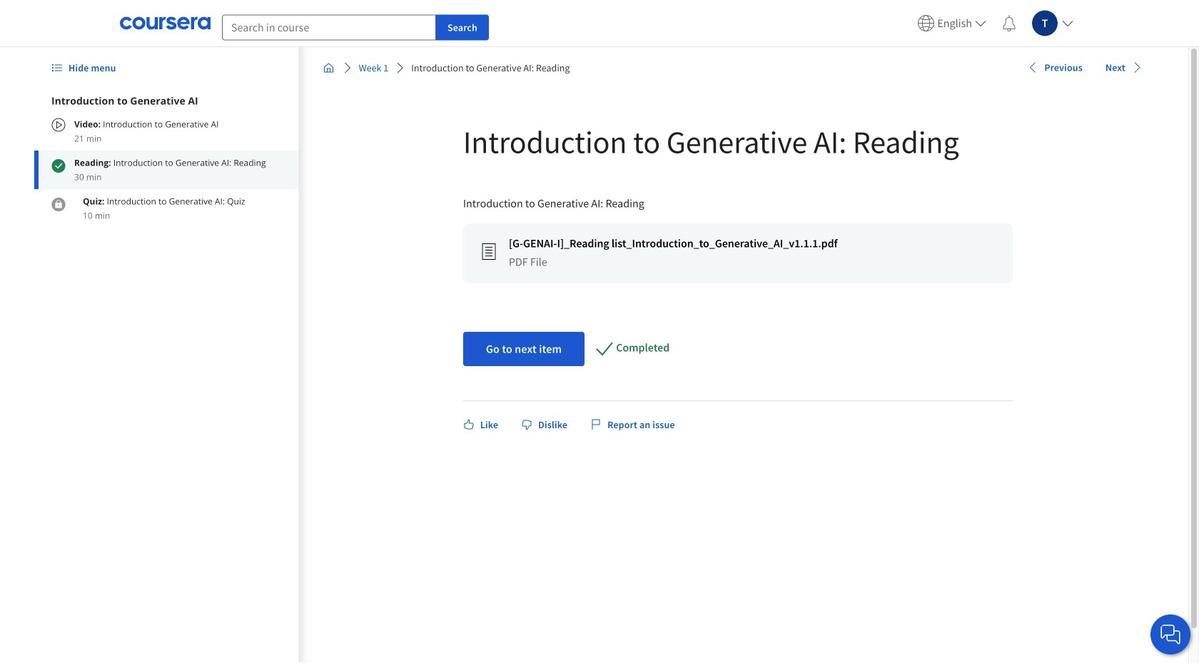 Task type: describe. For each thing, give the bounding box(es) containing it.
home image
[[323, 62, 334, 74]]



Task type: vqa. For each thing, say whether or not it's contained in the screenshot.
COURSERA image
yes



Task type: locate. For each thing, give the bounding box(es) containing it.
reading completed element
[[616, 340, 670, 358]]

Search in course text field
[[222, 15, 436, 40]]

coursera image
[[120, 12, 211, 35]]



